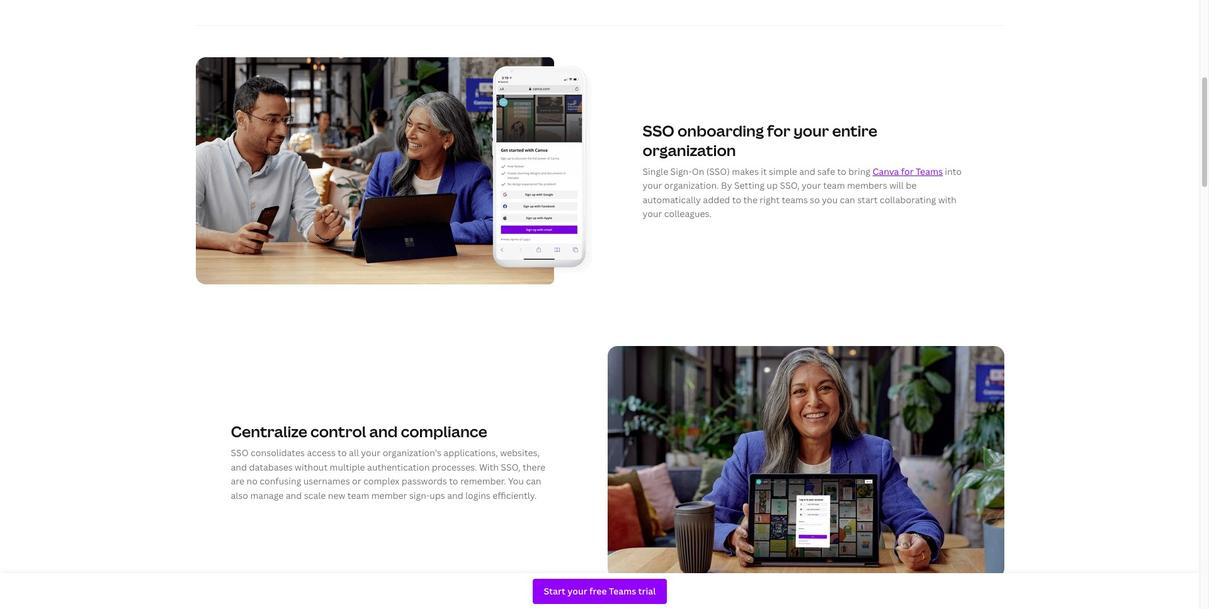 Task type: vqa. For each thing, say whether or not it's contained in the screenshot.
bottom SSO
yes



Task type: locate. For each thing, give the bounding box(es) containing it.
1 vertical spatial sso,
[[501, 462, 521, 474]]

start
[[858, 194, 878, 206]]

0 vertical spatial sso,
[[780, 180, 800, 192]]

your left entire
[[794, 120, 829, 141]]

websites,
[[500, 448, 540, 460]]

(sso)
[[707, 166, 730, 178]]

efficiently.
[[493, 490, 537, 502]]

0 horizontal spatial sso,
[[501, 462, 521, 474]]

sso, inside the into your organization. by setting up sso, your team members will be automatically added to the right teams so you can start collaborating with your colleagues.
[[780, 180, 800, 192]]

makes
[[732, 166, 759, 178]]

0 horizontal spatial team
[[348, 490, 369, 502]]

your inside sso onboarding for your entire organization
[[794, 120, 829, 141]]

simple
[[769, 166, 798, 178]]

bring
[[849, 166, 871, 178]]

for up simple
[[767, 120, 791, 141]]

into your organization. by setting up sso, your team members will be automatically added to the right teams so you can start collaborating with your colleagues.
[[643, 166, 962, 220]]

1 horizontal spatial sso,
[[780, 180, 800, 192]]

your right all
[[361, 448, 381, 460]]

and down confusing
[[286, 490, 302, 502]]

access
[[307, 448, 336, 460]]

team
[[824, 180, 845, 192], [348, 490, 369, 502]]

1 vertical spatial sso
[[231, 448, 249, 460]]

can
[[840, 194, 856, 206], [526, 476, 542, 488]]

1 horizontal spatial can
[[840, 194, 856, 206]]

can right you
[[840, 194, 856, 206]]

0 vertical spatial team
[[824, 180, 845, 192]]

passwords
[[402, 476, 447, 488]]

sso
[[643, 120, 675, 141], [231, 448, 249, 460]]

0 vertical spatial can
[[840, 194, 856, 206]]

for
[[767, 120, 791, 141], [902, 166, 914, 178]]

by
[[721, 180, 732, 192]]

there
[[523, 462, 546, 474]]

manage
[[250, 490, 284, 502]]

single
[[643, 166, 669, 178]]

control
[[311, 422, 366, 442]]

and up the are
[[231, 462, 247, 474]]

your
[[794, 120, 829, 141], [643, 180, 662, 192], [802, 180, 822, 192], [643, 208, 662, 220], [361, 448, 381, 460]]

to
[[838, 166, 847, 178], [733, 194, 742, 206], [338, 448, 347, 460], [449, 476, 458, 488]]

0 vertical spatial for
[[767, 120, 791, 141]]

1 horizontal spatial team
[[824, 180, 845, 192]]

sso, inside centralize control and compliance sso consolidates access to all your organization's applications, websites, and databases without multiple authentication processes. with sso, there are no confusing usernames or complex passwords to remember. you can also manage and scale new team member sign-ups and logins efficiently.
[[501, 462, 521, 474]]

for inside sso onboarding for your entire organization
[[767, 120, 791, 141]]

to left all
[[338, 448, 347, 460]]

remember.
[[461, 476, 506, 488]]

centralize control and compliance sso consolidates access to all your organization's applications, websites, and databases without multiple authentication processes. with sso, there are no confusing usernames or complex passwords to remember. you can also manage and scale new team member sign-ups and logins efficiently.
[[231, 422, 546, 502]]

your down single
[[643, 180, 662, 192]]

you
[[508, 476, 524, 488]]

so
[[810, 194, 820, 206]]

0 horizontal spatial sso
[[231, 448, 249, 460]]

complex
[[364, 476, 400, 488]]

0 vertical spatial sso
[[643, 120, 675, 141]]

member
[[372, 490, 407, 502]]

ups
[[430, 490, 445, 502]]

team inside centralize control and compliance sso consolidates access to all your organization's applications, websites, and databases without multiple authentication processes. with sso, there are no confusing usernames or complex passwords to remember. you can also manage and scale new team member sign-ups and logins efficiently.
[[348, 490, 369, 502]]

centralize
[[231, 422, 308, 442]]

and left "safe"
[[800, 166, 816, 178]]

for up be
[[902, 166, 914, 178]]

team down or at left
[[348, 490, 369, 502]]

1 vertical spatial for
[[902, 166, 914, 178]]

it
[[761, 166, 767, 178]]

sso, down 'single sign-on (sso) makes it simple and safe to bring canva for teams'
[[780, 180, 800, 192]]

and
[[800, 166, 816, 178], [369, 422, 398, 442], [231, 462, 247, 474], [286, 490, 302, 502], [447, 490, 464, 502]]

onboarding
[[678, 120, 764, 141]]

the
[[744, 194, 758, 206]]

sso, up the you
[[501, 462, 521, 474]]

sso up single
[[643, 120, 675, 141]]

1 horizontal spatial sso
[[643, 120, 675, 141]]

databases
[[249, 462, 293, 474]]

0 horizontal spatial can
[[526, 476, 542, 488]]

0 horizontal spatial for
[[767, 120, 791, 141]]

and right ups
[[447, 490, 464, 502]]

sign-
[[409, 490, 430, 502]]

can inside centralize control and compliance sso consolidates access to all your organization's applications, websites, and databases without multiple authentication processes. with sso, there are no confusing usernames or complex passwords to remember. you can also manage and scale new team member sign-ups and logins efficiently.
[[526, 476, 542, 488]]

with
[[939, 194, 957, 206]]

processes.
[[432, 462, 477, 474]]

sso,
[[780, 180, 800, 192], [501, 462, 521, 474]]

team up you
[[824, 180, 845, 192]]

with
[[479, 462, 499, 474]]

colleagues.
[[665, 208, 712, 220]]

1 vertical spatial team
[[348, 490, 369, 502]]

can down there
[[526, 476, 542, 488]]

collaborating
[[880, 194, 937, 206]]

sso up the are
[[231, 448, 249, 460]]

be
[[906, 180, 917, 192]]

new
[[328, 490, 346, 502]]

setting
[[735, 180, 765, 192]]

1 vertical spatial can
[[526, 476, 542, 488]]

to left the
[[733, 194, 742, 206]]

safe
[[818, 166, 836, 178]]

consolidates
[[251, 448, 305, 460]]

teams
[[916, 166, 943, 178]]



Task type: describe. For each thing, give the bounding box(es) containing it.
will
[[890, 180, 904, 192]]

1 horizontal spatial for
[[902, 166, 914, 178]]

your inside centralize control and compliance sso consolidates access to all your organization's applications, websites, and databases without multiple authentication processes. with sso, there are no confusing usernames or complex passwords to remember. you can also manage and scale new team member sign-ups and logins efficiently.
[[361, 448, 381, 460]]

compliance
[[401, 422, 488, 442]]

applications,
[[444, 448, 498, 460]]

authentication
[[367, 462, 430, 474]]

automatically
[[643, 194, 701, 206]]

teams
[[782, 194, 808, 206]]

and up organization's
[[369, 422, 398, 442]]

up
[[767, 180, 778, 192]]

canva for teams link
[[873, 166, 943, 178]]

your down the automatically
[[643, 208, 662, 220]]

added
[[703, 194, 730, 206]]

entire
[[833, 120, 878, 141]]

scale
[[304, 490, 326, 502]]

sso inside sso onboarding for your entire organization
[[643, 120, 675, 141]]

your up so at right
[[802, 180, 822, 192]]

multiple
[[330, 462, 365, 474]]

organization
[[643, 140, 736, 161]]

right
[[760, 194, 780, 206]]

sign-
[[671, 166, 692, 178]]

logins
[[466, 490, 491, 502]]

are
[[231, 476, 245, 488]]

you
[[822, 194, 838, 206]]

can inside the into your organization. by setting up sso, your team members will be automatically added to the right teams so you can start collaborating with your colleagues.
[[840, 194, 856, 206]]

on
[[692, 166, 705, 178]]

sso inside centralize control and compliance sso consolidates access to all your organization's applications, websites, and databases without multiple authentication processes. with sso, there are no confusing usernames or complex passwords to remember. you can also manage and scale new team member sign-ups and logins efficiently.
[[231, 448, 249, 460]]

usernames
[[304, 476, 350, 488]]

into
[[945, 166, 962, 178]]

confusing
[[260, 476, 301, 488]]

to down processes.
[[449, 476, 458, 488]]

organization.
[[665, 180, 719, 192]]

no
[[247, 476, 258, 488]]

team inside the into your organization. by setting up sso, your team members will be automatically added to the right teams so you can start collaborating with your colleagues.
[[824, 180, 845, 192]]

all
[[349, 448, 359, 460]]

organization's
[[383, 448, 442, 460]]

also
[[231, 490, 248, 502]]

single sign-on (sso) makes it simple and safe to bring canva for teams
[[643, 166, 943, 178]]

canva
[[873, 166, 899, 178]]

to right "safe"
[[838, 166, 847, 178]]

without
[[295, 462, 328, 474]]

or
[[352, 476, 361, 488]]

sso onboarding for your entire organization
[[643, 120, 878, 161]]

to inside the into your organization. by setting up sso, your team members will be automatically added to the right teams so you can start collaborating with your colleagues.
[[733, 194, 742, 206]]

members
[[848, 180, 888, 192]]



